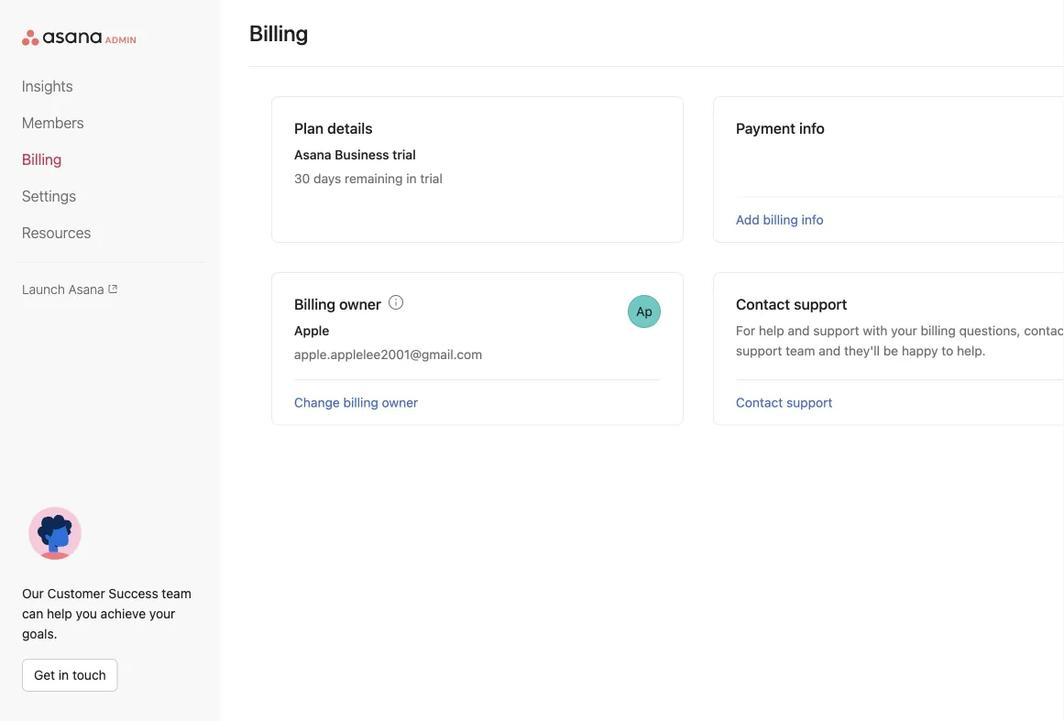 Task type: describe. For each thing, give the bounding box(es) containing it.
settings
[[22, 188, 76, 205]]

1 vertical spatial billing
[[22, 151, 62, 168]]

billing owner
[[294, 296, 381, 313]]

plan
[[294, 120, 324, 137]]

and
[[788, 323, 810, 338]]

resources
[[22, 224, 91, 242]]

1 vertical spatial trial
[[420, 171, 443, 186]]

remaining
[[345, 171, 403, 186]]

0 vertical spatial trial
[[393, 147, 416, 162]]

1 contact support from the top
[[736, 296, 848, 313]]

2 vertical spatial support
[[787, 395, 833, 410]]

billing for owner
[[343, 395, 379, 410]]

0 vertical spatial billing
[[249, 20, 309, 46]]

goals.
[[22, 627, 57, 642]]

our
[[22, 586, 44, 602]]

launch asana
[[22, 282, 104, 297]]

2 vertical spatial billing
[[294, 296, 336, 313]]

billing link
[[22, 149, 198, 171]]

for help and support with your billing questions, contac
[[736, 323, 1065, 359]]

add
[[736, 212, 760, 227]]

touch
[[72, 668, 106, 683]]

payment info
[[736, 120, 825, 137]]

support inside for help and support with your billing questions, contac
[[814, 323, 860, 338]]

your inside our customer success team can help you achieve your goals.
[[149, 607, 175, 622]]

ap
[[637, 304, 653, 319]]

questions,
[[960, 323, 1021, 338]]

billing inside for help and support with your billing questions, contac
[[921, 323, 956, 338]]

help inside for help and support with your billing questions, contac
[[759, 323, 785, 338]]

change billing owner button
[[294, 395, 418, 410]]

resources link
[[22, 222, 198, 244]]

get
[[34, 668, 55, 683]]

0 vertical spatial support
[[794, 296, 848, 313]]

1 vertical spatial info
[[802, 212, 824, 227]]

1 horizontal spatial owner
[[382, 395, 418, 410]]

launch
[[22, 282, 65, 297]]

contact support button
[[736, 395, 833, 410]]

success
[[109, 586, 158, 602]]



Task type: locate. For each thing, give the bounding box(es) containing it.
30
[[294, 171, 310, 186]]

owner
[[339, 296, 381, 313], [382, 395, 418, 410]]

info right payment
[[800, 120, 825, 137]]

can
[[22, 607, 43, 622]]

in
[[406, 171, 417, 186], [59, 668, 69, 683]]

0 vertical spatial contact
[[736, 296, 791, 313]]

support right and
[[814, 323, 860, 338]]

0 vertical spatial help
[[759, 323, 785, 338]]

0 horizontal spatial trial
[[393, 147, 416, 162]]

contact support
[[736, 296, 848, 313], [736, 395, 833, 410]]

asana
[[294, 147, 332, 162], [68, 282, 104, 297]]

1 vertical spatial contact
[[736, 395, 783, 410]]

0 horizontal spatial billing
[[343, 395, 379, 410]]

contact up for
[[736, 296, 791, 313]]

billing left questions,
[[921, 323, 956, 338]]

members link
[[22, 112, 198, 134]]

support
[[794, 296, 848, 313], [814, 323, 860, 338], [787, 395, 833, 410]]

0 vertical spatial in
[[406, 171, 417, 186]]

get in touch button
[[22, 659, 118, 692]]

help right for
[[759, 323, 785, 338]]

1 horizontal spatial help
[[759, 323, 785, 338]]

you
[[76, 607, 97, 622]]

apple
[[294, 323, 330, 338]]

with
[[863, 323, 888, 338]]

business
[[335, 147, 389, 162]]

billing
[[763, 212, 799, 227], [921, 323, 956, 338], [343, 395, 379, 410]]

0 vertical spatial owner
[[339, 296, 381, 313]]

your inside for help and support with your billing questions, contac
[[892, 323, 918, 338]]

1 vertical spatial contact support
[[736, 395, 833, 410]]

your down team
[[149, 607, 175, 622]]

0 vertical spatial info
[[800, 120, 825, 137]]

in right remaining
[[406, 171, 417, 186]]

0 horizontal spatial your
[[149, 607, 175, 622]]

contact
[[736, 296, 791, 313], [736, 395, 783, 410]]

days
[[314, 171, 341, 186]]

in inside get in touch button
[[59, 668, 69, 683]]

1 horizontal spatial your
[[892, 323, 918, 338]]

trial
[[393, 147, 416, 162], [420, 171, 443, 186]]

customer
[[47, 586, 105, 602]]

trial right remaining
[[420, 171, 443, 186]]

info
[[800, 120, 825, 137], [802, 212, 824, 227]]

your
[[892, 323, 918, 338], [149, 607, 175, 622]]

details
[[327, 120, 373, 137]]

1 vertical spatial your
[[149, 607, 175, 622]]

achieve
[[101, 607, 146, 622]]

add billing info
[[736, 212, 824, 227]]

1 vertical spatial asana
[[68, 282, 104, 297]]

billing right change
[[343, 395, 379, 410]]

contact support up and
[[736, 296, 848, 313]]

add billing info button
[[736, 212, 824, 227]]

asana inside asana business trial 30 days remaining in trial
[[294, 147, 332, 162]]

in right the get
[[59, 668, 69, 683]]

1 vertical spatial owner
[[382, 395, 418, 410]]

0 horizontal spatial help
[[47, 607, 72, 622]]

plan details
[[294, 120, 373, 137]]

help inside our customer success team can help you achieve your goals.
[[47, 607, 72, 622]]

asana right launch
[[68, 282, 104, 297]]

contac
[[1025, 323, 1065, 338]]

help
[[759, 323, 785, 338], [47, 607, 72, 622]]

apple apple.applelee2001@gmail.com
[[294, 323, 483, 362]]

support up and
[[794, 296, 848, 313]]

contact down for
[[736, 395, 783, 410]]

1 horizontal spatial in
[[406, 171, 417, 186]]

1 contact from the top
[[736, 296, 791, 313]]

0 horizontal spatial asana
[[68, 282, 104, 297]]

2 vertical spatial billing
[[343, 395, 379, 410]]

asana business trial 30 days remaining in trial
[[294, 147, 443, 186]]

0 vertical spatial your
[[892, 323, 918, 338]]

get in touch
[[34, 668, 106, 683]]

apple.applelee2001@gmail.com
[[294, 347, 483, 362]]

1 horizontal spatial trial
[[420, 171, 443, 186]]

help down customer
[[47, 607, 72, 622]]

2 contact support from the top
[[736, 395, 833, 410]]

0 horizontal spatial in
[[59, 668, 69, 683]]

0 vertical spatial asana
[[294, 147, 332, 162]]

change billing owner
[[294, 395, 418, 410]]

owner down apple.applelee2001@gmail.com
[[382, 395, 418, 410]]

settings link
[[22, 185, 198, 207]]

our customer success team can help you achieve your goals.
[[22, 586, 191, 642]]

billing for info
[[763, 212, 799, 227]]

support down and
[[787, 395, 833, 410]]

0 vertical spatial billing
[[763, 212, 799, 227]]

payment
[[736, 120, 796, 137]]

1 vertical spatial in
[[59, 668, 69, 683]]

1 horizontal spatial billing
[[763, 212, 799, 227]]

2 contact from the top
[[736, 395, 783, 410]]

for
[[736, 323, 756, 338]]

trial up remaining
[[393, 147, 416, 162]]

1 vertical spatial billing
[[921, 323, 956, 338]]

2 horizontal spatial billing
[[921, 323, 956, 338]]

0 vertical spatial contact support
[[736, 296, 848, 313]]

team
[[162, 586, 191, 602]]

1 vertical spatial support
[[814, 323, 860, 338]]

in inside asana business trial 30 days remaining in trial
[[406, 171, 417, 186]]

billing
[[249, 20, 309, 46], [22, 151, 62, 168], [294, 296, 336, 313]]

info right add on the right top
[[802, 212, 824, 227]]

your right with
[[892, 323, 918, 338]]

1 vertical spatial help
[[47, 607, 72, 622]]

insights
[[22, 77, 73, 95]]

change
[[294, 395, 340, 410]]

billing right add on the right top
[[763, 212, 799, 227]]

insights link
[[22, 75, 198, 97]]

0 horizontal spatial owner
[[339, 296, 381, 313]]

owner up apple apple.applelee2001@gmail.com
[[339, 296, 381, 313]]

1 horizontal spatial asana
[[294, 147, 332, 162]]

contact support down and
[[736, 395, 833, 410]]

asana up 30
[[294, 147, 332, 162]]

launch asana link
[[22, 282, 198, 297]]

members
[[22, 114, 84, 132]]



Task type: vqa. For each thing, say whether or not it's contained in the screenshot.
30
yes



